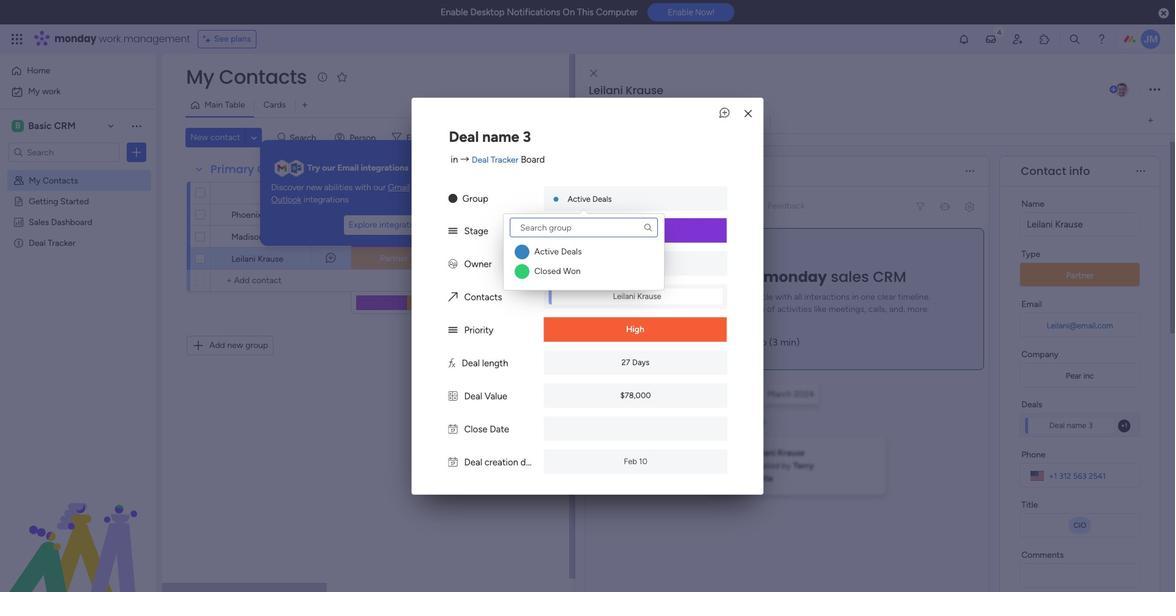 Task type: vqa. For each thing, say whether or not it's contained in the screenshot.
Templates image
no



Task type: locate. For each thing, give the bounding box(es) containing it.
1 vertical spatial email
[[481, 188, 502, 198]]

active deals
[[568, 194, 612, 203], [535, 247, 582, 257]]

0 vertical spatial with
[[355, 182, 371, 193]]

workspace selection element
[[12, 119, 78, 133]]

deal name 3 up deal tracker link
[[449, 128, 531, 146]]

enable inside "enable now!" button
[[668, 8, 693, 17]]

creation
[[485, 457, 519, 468]]

leilani@email.com up pear inc
[[1047, 321, 1114, 330]]

1 vertical spatial close image
[[745, 109, 752, 118]]

active
[[568, 194, 591, 203], [535, 247, 559, 257]]

1 vertical spatial sales
[[831, 267, 869, 287]]

deals inside "deal name 3" dialog
[[593, 194, 612, 203]]

company up search for content search box
[[570, 188, 607, 198]]

0 horizontal spatial contact
[[265, 187, 296, 198]]

0 horizontal spatial enable
[[441, 7, 468, 18]]

deals
[[593, 194, 612, 203], [561, 247, 582, 257], [1022, 400, 1043, 410]]

my contacts
[[186, 63, 307, 91], [29, 175, 78, 186]]

enable left desktop
[[441, 7, 468, 18]]

enable left now!
[[668, 8, 693, 17]]

0 vertical spatial deal name 3
[[449, 128, 531, 146]]

2 horizontal spatial deals
[[1022, 400, 1043, 410]]

table
[[225, 100, 245, 110]]

0 horizontal spatial list box
[[0, 167, 156, 418]]

0 horizontal spatial company
[[570, 188, 607, 198]]

enable
[[441, 7, 468, 18], [668, 8, 693, 17]]

v2 multiple person column image
[[448, 259, 458, 270]]

tracker down hide popup button
[[491, 155, 519, 165]]

group
[[245, 340, 268, 351]]

and down track
[[628, 304, 642, 315]]

1 horizontal spatial monday
[[764, 267, 827, 287]]

1 horizontal spatial company
[[1022, 350, 1059, 360]]

0 vertical spatial leilani@email.com link
[[456, 254, 527, 263]]

all
[[794, 292, 803, 302], [733, 304, 742, 315]]

1 vertical spatial active
[[535, 247, 559, 257]]

27 days
[[622, 358, 650, 367]]

1 horizontal spatial list box
[[508, 218, 661, 282]]

customer down explore integrations
[[375, 231, 413, 242]]

terry turtle image
[[1114, 82, 1130, 98]]

Email field
[[478, 186, 505, 200]]

2 horizontal spatial in
[[852, 292, 859, 302]]

1 and from the left
[[628, 304, 642, 315]]

crm
[[54, 120, 76, 132], [681, 246, 699, 256], [873, 267, 907, 287]]

0 vertical spatial our
[[322, 163, 335, 173]]

0 horizontal spatial type
[[385, 188, 404, 198]]

log
[[747, 115, 761, 126]]

1 horizontal spatial deals
[[593, 194, 612, 203]]

on
[[563, 7, 575, 18]]

email inside email leilani@email.com
[[1022, 299, 1042, 310]]

1 horizontal spatial new
[[306, 182, 322, 193]]

krause inside "deal name 3" dialog
[[637, 292, 662, 301]]

created
[[750, 461, 780, 471]]

1 horizontal spatial email
[[481, 188, 502, 198]]

1 horizontal spatial and
[[701, 304, 715, 315]]

1 horizontal spatial deal name 3
[[1050, 421, 1093, 430]]

of up receive
[[649, 292, 657, 302]]

in inside "deal name 3" dialog
[[451, 154, 458, 165]]

deal up phone +1 312 563 2541
[[1050, 421, 1065, 430]]

invite members image
[[1012, 33, 1024, 45]]

bindeer
[[568, 232, 595, 242]]

add view image
[[302, 101, 307, 110], [1149, 116, 1154, 126]]

integrations inside button
[[380, 220, 426, 230]]

home option
[[7, 61, 149, 81]]

1 horizontal spatial my contacts
[[186, 63, 307, 91]]

0 horizontal spatial add view image
[[302, 101, 307, 110]]

close
[[464, 424, 488, 435]]

sort
[[468, 133, 484, 143]]

3 up board
[[523, 128, 531, 146]]

in up lifecycle on the right
[[747, 267, 760, 287]]

my
[[186, 63, 214, 91], [28, 86, 40, 97], [29, 175, 41, 186]]

partner down "explore integrations" button
[[380, 253, 408, 264]]

monday
[[54, 32, 96, 46], [764, 267, 827, 287]]

clear
[[878, 292, 896, 302]]

closed
[[535, 266, 561, 277]]

type left &
[[385, 188, 404, 198]]

monday up activities
[[764, 267, 827, 287]]

0 vertical spatial active
[[568, 194, 591, 203]]

sales
[[29, 217, 49, 227]]

Leilani Krause field
[[586, 83, 1108, 99]]

all up activities
[[794, 292, 803, 302]]

1 horizontal spatial crm
[[681, 246, 699, 256]]

try left for
[[616, 337, 629, 348]]

contact info
[[1021, 163, 1091, 179]]

0 horizontal spatial our
[[322, 163, 335, 173]]

partner up email leilani@email.com
[[1066, 270, 1094, 281]]

work up home option
[[99, 32, 121, 46]]

1 horizontal spatial contact
[[1021, 163, 1067, 179]]

leilani@email.com link up pear inc
[[1045, 321, 1116, 330]]

0 horizontal spatial and
[[628, 304, 642, 315]]

leilani@email.com link down madison@email.com link
[[456, 254, 527, 263]]

deal name 3 dialog
[[412, 98, 764, 495]]

calls,
[[869, 304, 887, 315]]

type down name
[[1022, 249, 1041, 260]]

2 horizontal spatial crm
[[873, 267, 907, 287]]

0 horizontal spatial all
[[733, 304, 742, 315]]

hide
[[515, 133, 533, 143]]

close date
[[464, 424, 509, 435]]

try
[[307, 163, 320, 173], [616, 337, 629, 348]]

deal right v2 function icon
[[462, 358, 480, 369]]

krause
[[626, 83, 664, 98], [1056, 219, 1083, 230], [258, 254, 284, 264], [637, 292, 662, 301], [778, 448, 805, 459]]

work for my
[[42, 86, 61, 97]]

0 vertical spatial tracker
[[491, 155, 519, 165]]

lifecycle
[[742, 292, 773, 302]]

→
[[460, 154, 470, 165]]

v2 function image
[[448, 358, 455, 369]]

new inside discover new abilities with our gmail & outlook integrations
[[306, 182, 322, 193]]

sales dashboard
[[29, 217, 92, 227]]

0 horizontal spatial partner
[[380, 253, 408, 264]]

0 vertical spatial type
[[385, 188, 404, 198]]

deal down sales
[[29, 238, 46, 248]]

$78,000
[[620, 391, 651, 400]]

feature demo (3 min)
[[706, 337, 800, 348]]

my inside option
[[28, 86, 40, 97]]

+1
[[1049, 472, 1058, 481]]

3 up phone +1 312 563 2541
[[1089, 421, 1093, 430]]

1 horizontal spatial name
[[1067, 421, 1087, 430]]

dapulse close image
[[1159, 7, 1169, 20]]

tracker down sales dashboard at the top
[[48, 238, 76, 248]]

enable desktop notifications on this computer
[[441, 7, 638, 18]]

1 horizontal spatial partner
[[1066, 270, 1094, 281]]

my up getting
[[29, 175, 41, 186]]

krause inside field
[[626, 83, 664, 98]]

deal
[[449, 128, 479, 146], [472, 155, 489, 165], [29, 238, 46, 248], [462, 358, 480, 369], [464, 391, 482, 402], [1050, 421, 1065, 430], [464, 457, 482, 468]]

add new group button
[[187, 336, 274, 356]]

0 horizontal spatial email
[[337, 163, 359, 173]]

try inside button
[[616, 337, 629, 348]]

0 vertical spatial work
[[99, 32, 121, 46]]

0 vertical spatial my contacts
[[186, 63, 307, 91]]

my up main
[[186, 63, 214, 91]]

help image
[[1096, 33, 1108, 45]]

our up abilities
[[322, 163, 335, 173]]

1 horizontal spatial leilani@email.com
[[1047, 321, 1114, 330]]

feature
[[706, 337, 739, 348]]

list box
[[0, 167, 156, 418], [508, 218, 661, 282]]

our left gmail
[[373, 182, 386, 193]]

0 horizontal spatial name
[[482, 128, 520, 146]]

crm up this
[[681, 246, 699, 256]]

0 vertical spatial all
[[794, 292, 803, 302]]

date
[[521, 457, 539, 468]]

home link
[[7, 61, 149, 81]]

contact up 'levy'
[[265, 187, 296, 198]]

0 horizontal spatial leilani@email.com
[[458, 254, 525, 263]]

integrations up gmail
[[361, 163, 409, 173]]

deal up the →
[[449, 128, 479, 146]]

crm inside workspace selection element
[[54, 120, 76, 132]]

pear inc
[[1066, 372, 1094, 381]]

new inside button
[[227, 340, 243, 351]]

active inside tree grid
[[535, 247, 559, 257]]

0 vertical spatial integrations
[[361, 163, 409, 173]]

help button
[[1113, 558, 1156, 578]]

contacts right v2 board relation small image
[[464, 292, 502, 303]]

active inside "deal name 3" dialog
[[568, 194, 591, 203]]

filter button
[[387, 128, 445, 148]]

leilani@email.com link
[[456, 254, 527, 263], [1045, 321, 1116, 330]]

phoenix@email.com
[[456, 210, 528, 219]]

with down the try our email integrations
[[355, 182, 371, 193]]

2541
[[1089, 472, 1106, 481]]

doyle
[[266, 232, 288, 242]]

phone
[[1022, 450, 1046, 460]]

1 vertical spatial try
[[616, 337, 629, 348]]

contacts inside list box
[[43, 175, 78, 186]]

my contacts up the table
[[186, 63, 307, 91]]

1 horizontal spatial our
[[373, 182, 386, 193]]

sales up the one
[[831, 267, 869, 287]]

1 horizontal spatial in
[[747, 267, 760, 287]]

1 horizontal spatial of
[[767, 304, 775, 315]]

email inside field
[[481, 188, 502, 198]]

0 horizontal spatial deals
[[561, 247, 582, 257]]

2 vertical spatial email
[[1022, 299, 1042, 310]]

my down home
[[28, 86, 40, 97]]

0 vertical spatial contact
[[1021, 163, 1067, 179]]

activity
[[715, 115, 744, 126]]

active deals up closed won
[[535, 247, 582, 257]]

new left abilities
[[306, 182, 322, 193]]

contact inside field
[[1021, 163, 1067, 179]]

customer down type field
[[375, 210, 413, 220]]

try down search field
[[307, 163, 320, 173]]

lottie animation element
[[0, 469, 156, 593]]

enable for enable desktop notifications on this computer
[[441, 7, 468, 18]]

0 vertical spatial sales
[[660, 246, 679, 256]]

tree grid containing active deals
[[510, 242, 658, 282]]

0 horizontal spatial new
[[227, 340, 243, 351]]

work for monday
[[99, 32, 121, 46]]

work inside option
[[42, 86, 61, 97]]

None search field
[[510, 218, 658, 238]]

Company field
[[567, 186, 610, 200]]

integrations down abilities
[[304, 194, 349, 205]]

inc
[[1084, 372, 1094, 381]]

3 inside "deal name 3" dialog
[[523, 128, 531, 146]]

board
[[521, 154, 545, 165]]

1 horizontal spatial tracker
[[491, 155, 519, 165]]

1 horizontal spatial active
[[568, 194, 591, 203]]

0 vertical spatial new
[[306, 182, 322, 193]]

0 horizontal spatial of
[[649, 292, 657, 302]]

monday up home link at the top left of the page
[[54, 32, 96, 46]]

1 horizontal spatial leilani@email.com link
[[1045, 321, 1116, 330]]

name up phone +1 312 563 2541
[[1067, 421, 1087, 430]]

select product image
[[11, 33, 23, 45]]

1 horizontal spatial type
[[1022, 249, 1041, 260]]

computer
[[596, 7, 638, 18]]

workspace image
[[12, 119, 24, 133]]

2 vertical spatial integrations
[[380, 220, 426, 230]]

contact up name
[[1021, 163, 1067, 179]]

of right types
[[767, 304, 775, 315]]

1 vertical spatial all
[[733, 304, 742, 315]]

with up activities
[[776, 292, 792, 302]]

main
[[204, 100, 223, 110]]

try for try our email integrations
[[307, 163, 320, 173]]

leilani inside leilani krause created by
[[750, 448, 776, 459]]

and left add
[[701, 304, 715, 315]]

0 horizontal spatial more dots image
[[966, 167, 975, 176]]

7
[[704, 418, 709, 429]]

search everything image
[[1069, 33, 1081, 45]]

in left the →
[[451, 154, 458, 165]]

1 horizontal spatial close image
[[745, 109, 752, 118]]

days
[[632, 358, 650, 367]]

option
[[0, 169, 156, 172]]

name up in → deal tracker board at top left
[[482, 128, 520, 146]]

1 vertical spatial active deals
[[535, 247, 582, 257]]

new contact button
[[186, 128, 245, 148]]

dapulse numbers column image
[[448, 391, 458, 402]]

sales inside unlock this feature in monday sales crm keep track of your entire customer lifecycle with all interactions in one clear timeline. send and receive emails and add all types of activities like meetings, calls, and, more.
[[831, 267, 869, 287]]

crm right basic
[[54, 120, 76, 132]]

close image
[[590, 69, 598, 78], [745, 109, 752, 118]]

deal value
[[464, 391, 508, 402]]

negotiation
[[613, 225, 658, 236]]

0 vertical spatial active deals
[[568, 194, 612, 203]]

my contacts up getting started
[[29, 175, 78, 186]]

v2 board relation small image
[[448, 292, 458, 303]]

phoenix
[[231, 210, 262, 220]]

crm up clear
[[873, 267, 907, 287]]

1 vertical spatial monday
[[764, 267, 827, 287]]

send
[[606, 304, 626, 315]]

deal inside in → deal tracker board
[[472, 155, 489, 165]]

enable for enable now!
[[668, 8, 693, 17]]

0 vertical spatial crm
[[54, 120, 76, 132]]

1 vertical spatial crm
[[681, 246, 699, 256]]

1 vertical spatial our
[[373, 182, 386, 193]]

madison@email.com
[[455, 232, 529, 241]]

+1 312 563 2541 link
[[1045, 469, 1106, 484]]

1 vertical spatial leilani@email.com
[[1047, 321, 1114, 330]]

deal right the →
[[472, 155, 489, 165]]

1 vertical spatial in
[[747, 267, 760, 287]]

gmail button
[[388, 182, 410, 194]]

update feed image
[[985, 33, 997, 45]]

won
[[563, 266, 581, 277]]

0 horizontal spatial close image
[[590, 69, 598, 78]]

filter
[[407, 133, 426, 143]]

leilani@email.com down madison@email.com link
[[458, 254, 525, 263]]

1 horizontal spatial work
[[99, 32, 121, 46]]

more dots image
[[966, 167, 975, 176], [1137, 167, 1146, 176]]

show board description image
[[316, 71, 330, 83]]

1 horizontal spatial more dots image
[[1137, 167, 1146, 176]]

deal name 3 up phone +1 312 563 2541
[[1050, 421, 1093, 430]]

monday inside unlock this feature in monday sales crm keep track of your entire customer lifecycle with all interactions in one clear timeline. send and receive emails and add all types of activities like meetings, calls, and, more.
[[764, 267, 827, 287]]

new right add
[[227, 340, 243, 351]]

active up search for content search box
[[568, 194, 591, 203]]

add to favorites image
[[336, 71, 349, 83]]

contacts inside "deal name 3" dialog
[[464, 292, 502, 303]]

pm
[[753, 418, 766, 429]]

deal length
[[462, 358, 508, 369]]

new for add
[[227, 340, 243, 351]]

deals up search for content search box
[[593, 194, 612, 203]]

0 horizontal spatial active
[[535, 247, 559, 257]]

1 vertical spatial contact
[[265, 187, 296, 198]]

v2 search image
[[278, 131, 287, 145]]

contacts up 'discover'
[[257, 162, 309, 177]]

now!
[[695, 8, 715, 17]]

0 vertical spatial 3
[[523, 128, 531, 146]]

1 horizontal spatial with
[[776, 292, 792, 302]]

leilani
[[589, 83, 623, 98], [1027, 219, 1053, 230], [231, 254, 256, 264], [613, 292, 636, 301], [750, 448, 776, 459]]

mar
[[711, 418, 726, 429]]

0 horizontal spatial deal name 3
[[449, 128, 531, 146]]

1 vertical spatial work
[[42, 86, 61, 97]]

deals down bindeer
[[561, 247, 582, 257]]

crm inside unlock this feature in monday sales crm keep track of your entire customer lifecycle with all interactions in one clear timeline. send and receive emails and add all types of activities like meetings, calls, and, more.
[[873, 267, 907, 287]]

try for free button
[[606, 331, 674, 355]]

activity log button
[[705, 111, 770, 131]]

leilani@email.com inside email leilani@email.com
[[1047, 321, 1114, 330]]

notifications image
[[958, 33, 970, 45]]

0 vertical spatial monday
[[54, 32, 96, 46]]

(3
[[769, 337, 778, 348]]

company down email leilani@email.com
[[1022, 350, 1059, 360]]

tree grid
[[510, 242, 658, 282]]

sales up this
[[660, 246, 679, 256]]

active deals inside "deal name 3" dialog
[[568, 194, 612, 203]]

0 horizontal spatial work
[[42, 86, 61, 97]]

work down home
[[42, 86, 61, 97]]

new for discover
[[306, 182, 322, 193]]

in left the one
[[852, 292, 859, 302]]

contacts up getting started
[[43, 175, 78, 186]]

krause inside leilani krause created by
[[778, 448, 805, 459]]

0 horizontal spatial monday
[[54, 32, 96, 46]]

1 vertical spatial leilani@email.com link
[[1045, 321, 1116, 330]]

0 vertical spatial customer
[[375, 210, 413, 220]]

emails
[[674, 304, 699, 315]]

b
[[15, 121, 20, 131]]

0 vertical spatial company
[[570, 188, 607, 198]]

lottie animation image
[[0, 469, 156, 593]]

and
[[628, 304, 642, 315], [701, 304, 715, 315]]

active up closed
[[535, 247, 559, 257]]

0 horizontal spatial try
[[307, 163, 320, 173]]

deals up phone
[[1022, 400, 1043, 410]]

active deals up search for content search box
[[568, 194, 612, 203]]

all right add
[[733, 304, 742, 315]]

company
[[570, 188, 607, 198], [1022, 350, 1059, 360]]

integrations down type field
[[380, 220, 426, 230]]

type inside field
[[385, 188, 404, 198]]

0 horizontal spatial tracker
[[48, 238, 76, 248]]

Type field
[[382, 186, 407, 200]]

1 vertical spatial customer
[[375, 231, 413, 242]]

v2 status image
[[448, 225, 458, 236]]

contact
[[1021, 163, 1067, 179], [265, 187, 296, 198]]



Task type: describe. For each thing, give the bounding box(es) containing it.
in → deal tracker board
[[451, 154, 545, 165]]

discover
[[271, 182, 304, 193]]

deal creation date
[[464, 457, 539, 468]]

phone +1 312 563 2541
[[1022, 450, 1106, 481]]

contact for contact info
[[1021, 163, 1067, 179]]

date
[[490, 424, 509, 435]]

try our email integrations
[[307, 163, 409, 173]]

title
[[1022, 500, 1038, 511]]

monday marketplace image
[[1039, 33, 1051, 45]]

terry turtle
[[750, 461, 814, 484]]

add
[[209, 340, 225, 351]]

contacts inside field
[[257, 162, 309, 177]]

with inside unlock this feature in monday sales crm keep track of your entire customer lifecycle with all interactions in one clear timeline. send and receive emails and add all types of activities like meetings, calls, and, more.
[[776, 292, 792, 302]]

4 image
[[994, 25, 1005, 39]]

leilani inside "deal name 3" dialog
[[613, 292, 636, 301]]

madison@email.com link
[[452, 232, 531, 241]]

stage
[[464, 225, 489, 236]]

leilani krause inside "deal name 3" dialog
[[613, 292, 662, 301]]

&
[[412, 182, 418, 193]]

1 vertical spatial deal name 3
[[1050, 421, 1093, 430]]

activity log
[[715, 115, 761, 126]]

dapulse date column image
[[448, 424, 458, 435]]

deal name 3 inside dialog
[[449, 128, 531, 146]]

madison
[[231, 232, 264, 242]]

jeremy miller image
[[1141, 29, 1161, 49]]

tree grid inside list box
[[510, 242, 658, 282]]

angle down image
[[251, 133, 257, 142]]

Search for content search field
[[510, 218, 658, 238]]

1 vertical spatial of
[[767, 304, 775, 315]]

add new group
[[209, 340, 268, 351]]

started
[[60, 196, 89, 206]]

0 vertical spatial partner
[[380, 253, 408, 264]]

length
[[482, 358, 508, 369]]

1 vertical spatial partner
[[1066, 270, 1094, 281]]

home
[[27, 66, 50, 76]]

bindeer inc.
[[568, 232, 610, 242]]

0 vertical spatial add view image
[[302, 101, 307, 110]]

leilani krause created by
[[750, 448, 805, 471]]

for
[[632, 337, 644, 348]]

v2 sun image
[[448, 193, 458, 204]]

tracker inside in → deal tracker board
[[491, 155, 519, 165]]

0 vertical spatial leilani@email.com
[[458, 254, 525, 263]]

01:02
[[730, 418, 751, 429]]

email leilani@email.com
[[1022, 299, 1114, 330]]

person
[[350, 133, 376, 143]]

new contact
[[190, 132, 240, 143]]

public dashboard image
[[13, 216, 24, 228]]

tracker inside list box
[[48, 238, 76, 248]]

enable now! button
[[648, 3, 735, 22]]

our inside discover new abilities with our gmail & outlook integrations
[[373, 182, 386, 193]]

explore
[[349, 220, 377, 230]]

active deals element
[[510, 242, 658, 262]]

1 horizontal spatial 3
[[1089, 421, 1093, 430]]

1 vertical spatial deals
[[561, 247, 582, 257]]

this
[[577, 7, 594, 18]]

0 vertical spatial email
[[337, 163, 359, 173]]

my inside list box
[[29, 175, 41, 186]]

2 vertical spatial in
[[852, 292, 859, 302]]

deal right dapulse date column image
[[464, 457, 482, 468]]

notifications
[[507, 7, 561, 18]]

contacts up cards
[[219, 63, 307, 91]]

cards
[[264, 100, 286, 110]]

your
[[659, 292, 677, 302]]

new
[[190, 132, 208, 143]]

see plans
[[214, 34, 251, 44]]

,
[[726, 418, 728, 429]]

inc.
[[597, 232, 610, 242]]

My Contacts field
[[183, 63, 310, 91]]

2 vertical spatial deals
[[1022, 400, 1043, 410]]

interactions
[[805, 292, 850, 302]]

public board image
[[13, 195, 24, 207]]

company inside field
[[570, 188, 607, 198]]

contact
[[210, 132, 240, 143]]

turtle
[[750, 474, 774, 484]]

2 more dots image from the left
[[1137, 167, 1146, 176]]

list box containing my contacts
[[0, 167, 156, 418]]

name inside dialog
[[482, 128, 520, 146]]

phoenix@email.com link
[[453, 210, 530, 219]]

email for email
[[481, 188, 502, 198]]

types
[[744, 304, 765, 315]]

try for free
[[616, 337, 664, 348]]

getting
[[29, 196, 58, 206]]

this
[[659, 267, 686, 287]]

0 vertical spatial close image
[[590, 69, 598, 78]]

closed won element
[[510, 262, 658, 282]]

1 customer from the top
[[375, 210, 413, 220]]

free
[[647, 337, 664, 348]]

contact for contact
[[265, 187, 296, 198]]

0 horizontal spatial leilani@email.com link
[[456, 254, 527, 263]]

Contact info field
[[1018, 163, 1094, 179]]

like
[[814, 304, 827, 315]]

email for email leilani@email.com
[[1022, 299, 1042, 310]]

dashboard
[[51, 217, 92, 227]]

monday work management
[[54, 32, 190, 46]]

my work link
[[7, 82, 149, 102]]

feature
[[690, 267, 743, 287]]

1 vertical spatial company
[[1022, 350, 1059, 360]]

abilities
[[324, 182, 353, 193]]

leilani inside field
[[589, 83, 623, 98]]

2 and from the left
[[701, 304, 715, 315]]

keep
[[606, 292, 626, 302]]

Search field
[[287, 129, 323, 146]]

meetings,
[[829, 304, 867, 315]]

see plans button
[[198, 30, 257, 48]]

main table
[[204, 100, 245, 110]]

1 more dots image from the left
[[966, 167, 975, 176]]

priority
[[464, 325, 494, 336]]

my work option
[[7, 82, 149, 102]]

value
[[485, 391, 508, 402]]

group
[[463, 193, 489, 204]]

help
[[1124, 562, 1146, 574]]

dapulse date column image
[[448, 457, 458, 468]]

list box containing active deals
[[508, 218, 661, 282]]

enable now!
[[668, 8, 715, 17]]

0 vertical spatial of
[[649, 292, 657, 302]]

1 vertical spatial name
[[1067, 421, 1087, 430]]

1 horizontal spatial add view image
[[1149, 116, 1154, 126]]

1 horizontal spatial all
[[794, 292, 803, 302]]

7 mar , 01:02 pm
[[704, 418, 766, 429]]

try for try for free
[[616, 337, 629, 348]]

one
[[861, 292, 876, 302]]

search image
[[643, 223, 653, 233]]

high
[[626, 324, 645, 335]]

1 vertical spatial my contacts
[[29, 175, 78, 186]]

integrations inside discover new abilities with our gmail & outlook integrations
[[304, 194, 349, 205]]

explore integrations button
[[344, 216, 430, 235]]

none search field inside list box
[[510, 218, 658, 238]]

Search in workspace field
[[26, 145, 102, 159]]

crm for sales crm
[[681, 246, 699, 256]]

deal right the dapulse numbers column icon
[[464, 391, 482, 402]]

active deals inside tree grid
[[535, 247, 582, 257]]

closed won
[[535, 266, 581, 277]]

1 vertical spatial type
[[1022, 249, 1041, 260]]

with inside discover new abilities with our gmail & outlook integrations
[[355, 182, 371, 193]]

deal tracker link
[[472, 155, 519, 165]]

10
[[639, 457, 648, 466]]

outlook button
[[271, 194, 301, 206]]

gmail
[[388, 182, 410, 193]]

cio
[[1074, 522, 1087, 530]]

v2 status image
[[448, 325, 458, 336]]

owner
[[464, 259, 492, 270]]

2 customer from the top
[[375, 231, 413, 242]]

levy
[[264, 210, 282, 220]]

and,
[[890, 304, 906, 315]]

Primary Contacts field
[[208, 162, 312, 178]]

312
[[1060, 472, 1072, 481]]

crm for basic crm
[[54, 120, 76, 132]]

terry
[[794, 461, 814, 471]]

leilani krause inside field
[[589, 83, 664, 98]]

deal inside list box
[[29, 238, 46, 248]]



